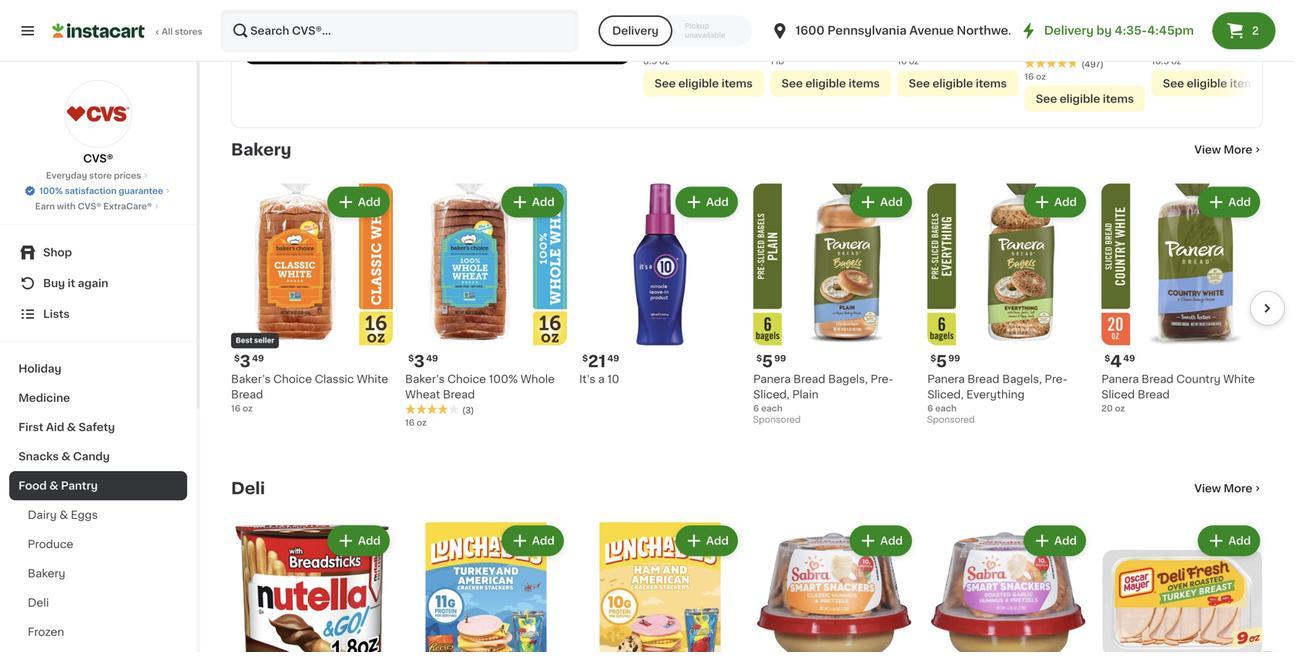 Task type: describe. For each thing, give the bounding box(es) containing it.
sliced, for panera bread bagels, pre- sliced, everything
[[928, 389, 964, 400]]

1600
[[796, 25, 825, 36]]

roast
[[1084, 28, 1116, 38]]

100% satisfaction guarantee
[[39, 187, 163, 195]]

with
[[57, 202, 76, 211]]

snacks & candy link
[[9, 442, 187, 472]]

$ 3 49 for baker's choice classic white bread
[[234, 353, 264, 370]]

view for bakery
[[1195, 144, 1221, 155]]

first aid & safety
[[18, 422, 115, 433]]

see for planters dry honey roasted peanuts
[[909, 78, 930, 89]]

16 inside baker's choice classic white bread 16 oz
[[231, 404, 241, 413]]

$ 3 49 for baker's choice 100% whole wheat bread
[[408, 353, 438, 370]]

northwest
[[957, 25, 1020, 36]]

cashews
[[680, 28, 730, 38]]

avenue
[[910, 25, 954, 36]]

everything
[[967, 389, 1025, 400]]

best seller
[[236, 337, 274, 344]]

view more link for bakery
[[1195, 142, 1264, 157]]

delivery button
[[599, 15, 673, 46]]

$ 21 49
[[582, 353, 619, 370]]

49 for baker's choice 100% whole wheat bread
[[426, 354, 438, 363]]

dairy & eggs link
[[9, 501, 187, 530]]

see eligible items button for planters lightly salted dry roast peanuts
[[1025, 86, 1146, 112]]

store
[[89, 171, 112, 180]]

oz inside baker's choice classic white bread 16 oz
[[243, 404, 253, 413]]

& right aid
[[67, 422, 76, 433]]

regular
[[1199, 12, 1241, 23]]

produce link
[[9, 530, 187, 559]]

sponsored badge image for everything
[[928, 416, 974, 425]]

buy
[[43, 278, 65, 289]]

it's
[[579, 374, 596, 385]]

salted
[[1025, 28, 1059, 38]]

service type group
[[599, 15, 753, 46]]

lightly
[[1072, 12, 1109, 23]]

food
[[18, 481, 47, 492]]

product group containing planters regular mixed nuts
[[1152, 0, 1273, 97]]

frozen link
[[9, 618, 187, 647]]

product group containing 21
[[579, 184, 741, 387]]

all stores link
[[52, 9, 203, 52]]

plain
[[793, 389, 819, 400]]

panera for panera bread bagels, pre- sliced, everything
[[928, 374, 965, 385]]

6 for panera bread bagels, pre- sliced, everything
[[928, 404, 933, 413]]

$ 5 99 for panera bread bagels, pre- sliced, everything
[[931, 353, 960, 370]]

sponsored badge image for plain
[[754, 416, 800, 425]]

safety
[[79, 422, 115, 433]]

aid
[[46, 422, 64, 433]]

sliced, for panera bread bagels, pre- sliced, plain
[[754, 389, 790, 400]]

seller
[[254, 337, 274, 344]]

see for planters deluxe whole cashews
[[655, 78, 676, 89]]

items for planters cocktail peanuts
[[849, 78, 880, 89]]

shop
[[43, 247, 72, 258]]

oz inside "planters regular mixed nuts (265) 10.3 oz"
[[1172, 57, 1182, 65]]

a
[[598, 374, 605, 385]]

items for planters regular mixed nuts
[[1230, 78, 1261, 89]]

product group containing planters lightly salted dry roast peanuts
[[1025, 0, 1146, 112]]

delivery for delivery by 4:35-4:45pm
[[1044, 25, 1094, 36]]

each for panera bread bagels, pre- sliced, plain
[[761, 404, 783, 413]]

bagels, for everything
[[1003, 374, 1042, 385]]

first
[[18, 422, 43, 433]]

bread inside baker's choice classic white bread 16 oz
[[231, 389, 263, 400]]

planters cocktail peanuts
[[770, 12, 862, 38]]

& for eggs
[[59, 510, 68, 521]]

99 for panera bread bagels, pre- sliced, plain
[[775, 354, 786, 363]]

$ for panera bread bagels, pre- sliced, plain
[[757, 354, 762, 363]]

oz down roasted
[[909, 57, 919, 65]]

whole inside "planters deluxe whole cashews"
[[643, 28, 677, 38]]

baker's choice classic white bread 16 oz
[[231, 374, 388, 413]]

8.5
[[643, 57, 657, 65]]

holiday
[[18, 364, 61, 374]]

0 horizontal spatial 16 oz
[[405, 419, 427, 427]]

medicine
[[18, 393, 70, 404]]

peanuts inside "planters cocktail peanuts"
[[770, 28, 815, 38]]

food & pantry
[[18, 481, 98, 492]]

product group containing planters deluxe whole cashews
[[643, 0, 764, 97]]

dairy
[[28, 510, 57, 521]]

pennsylvania
[[828, 25, 907, 36]]

buy it again
[[43, 278, 108, 289]]

1600 pennsylvania avenue northwest
[[796, 25, 1020, 36]]

earn with cvs® extracare® link
[[35, 200, 161, 213]]

cocktail
[[818, 12, 862, 23]]

candy
[[73, 451, 110, 462]]

snacks
[[18, 451, 59, 462]]

it
[[68, 278, 75, 289]]

items for planters deluxe whole cashews
[[722, 78, 753, 89]]

oz down wheat
[[417, 419, 427, 427]]

1 horizontal spatial bakery
[[231, 142, 292, 158]]

satisfaction
[[65, 187, 117, 195]]

bagels, for plain
[[828, 374, 868, 385]]

see for planters cocktail peanuts
[[782, 78, 803, 89]]

2
[[1252, 25, 1259, 36]]

dry inside planters lightly salted dry roast peanuts
[[1062, 28, 1082, 38]]

prices
[[114, 171, 141, 180]]

planters for planters lightly salted dry roast peanuts
[[1025, 12, 1069, 23]]

nuts
[[1188, 28, 1213, 38]]

see eligible items button for planters deluxe whole cashews
[[643, 70, 764, 97]]

wheat
[[405, 389, 440, 400]]

stores
[[175, 27, 202, 36]]

lb
[[776, 57, 784, 65]]

extracare®
[[103, 202, 152, 211]]

classic
[[315, 374, 354, 385]]

see eligible items button for planters regular mixed nuts
[[1152, 70, 1273, 97]]

4:45pm
[[1147, 25, 1194, 36]]

pantry
[[61, 481, 98, 492]]

honey
[[967, 12, 1003, 23]]

8.5 oz
[[643, 57, 670, 65]]

49 for baker's choice classic white bread
[[252, 354, 264, 363]]

frozen
[[28, 627, 64, 638]]

cvs® logo image
[[64, 80, 132, 148]]

guarantee
[[119, 187, 163, 195]]

more for bakery
[[1224, 144, 1253, 155]]

lists link
[[9, 299, 187, 330]]

earn with cvs® extracare®
[[35, 202, 152, 211]]

medicine link
[[9, 384, 187, 413]]

panera bread country white sliced bread 20 oz
[[1102, 374, 1255, 413]]

eligible for planters lightly salted dry roast peanuts
[[1060, 93, 1100, 104]]

100% inside button
[[39, 187, 63, 195]]

choice for 100%
[[448, 374, 486, 385]]

100% inside baker's choice 100% whole wheat bread
[[489, 374, 518, 385]]

deluxe
[[691, 12, 728, 23]]

best
[[236, 337, 253, 344]]

(3)
[[462, 406, 474, 415]]

49 for panera bread country white sliced bread
[[1124, 354, 1135, 363]]

white for 4
[[1224, 374, 1255, 385]]

16 down wheat
[[405, 419, 415, 427]]

0 vertical spatial cvs®
[[83, 153, 113, 164]]

oz inside panera bread country white sliced bread 20 oz
[[1115, 404, 1125, 413]]

lists
[[43, 309, 70, 320]]



Task type: locate. For each thing, give the bounding box(es) containing it.
5 for panera bread bagels, pre- sliced, everything
[[936, 353, 947, 370]]

2 white from the left
[[1224, 374, 1255, 385]]

eligible down avenue on the right top
[[933, 78, 973, 89]]

1600 pennsylvania avenue northwest button
[[771, 9, 1020, 52]]

see eligible items for planters cocktail peanuts
[[782, 78, 880, 89]]

$ for baker's choice 100% whole wheat bread
[[408, 354, 414, 363]]

2 sliced, from the left
[[928, 389, 964, 400]]

product group containing planters dry honey roasted peanuts
[[898, 0, 1019, 97]]

bread up (3)
[[443, 389, 475, 400]]

panera bread bagels, pre- sliced, plain 6 each
[[754, 374, 894, 413]]

49 right 21
[[608, 354, 619, 363]]

dry inside planters dry honey roasted peanuts
[[945, 12, 964, 23]]

& left candy
[[61, 451, 70, 462]]

0 horizontal spatial dry
[[945, 12, 964, 23]]

3 up wheat
[[414, 353, 425, 370]]

4 49 from the left
[[1124, 354, 1135, 363]]

add
[[358, 197, 381, 207], [532, 197, 555, 207], [706, 197, 729, 207], [880, 197, 903, 207], [1055, 197, 1077, 207], [1229, 197, 1251, 207], [358, 536, 381, 546], [532, 536, 555, 546], [706, 536, 729, 546], [880, 536, 903, 546], [1055, 536, 1077, 546], [1229, 536, 1251, 546]]

1 vertical spatial item carousel region
[[210, 177, 1285, 455]]

bagels, inside panera bread bagels, pre- sliced, plain 6 each
[[828, 374, 868, 385]]

0 vertical spatial view more link
[[1195, 142, 1264, 157]]

sponsored badge image down "plain"
[[754, 416, 800, 425]]

planters up 4:45pm
[[1152, 12, 1196, 23]]

eligible for planters cocktail peanuts
[[806, 78, 846, 89]]

mixed
[[1152, 28, 1185, 38]]

0 vertical spatial dry
[[945, 12, 964, 23]]

1 horizontal spatial 16 oz
[[898, 57, 919, 65]]

5 planters from the left
[[1152, 12, 1196, 23]]

bread up "plain"
[[794, 374, 826, 385]]

sponsored badge image down everything
[[928, 416, 974, 425]]

$ down the best
[[234, 354, 240, 363]]

0 horizontal spatial choice
[[273, 374, 312, 385]]

$ inside $ 21 49
[[582, 354, 588, 363]]

0 horizontal spatial $ 3 49
[[234, 353, 264, 370]]

0 horizontal spatial $ 5 99
[[757, 353, 786, 370]]

1 horizontal spatial 6
[[928, 404, 933, 413]]

add button
[[329, 188, 388, 216], [503, 188, 562, 216], [677, 188, 737, 216], [851, 188, 911, 216], [1025, 188, 1085, 216], [1199, 188, 1259, 216], [329, 527, 388, 555], [503, 527, 562, 555], [677, 527, 737, 555], [851, 527, 911, 555], [1025, 527, 1085, 555], [1199, 527, 1259, 555]]

planters inside planters lightly salted dry roast peanuts
[[1025, 12, 1069, 23]]

baker's inside baker's choice 100% whole wheat bread
[[405, 374, 445, 385]]

panera inside panera bread bagels, pre- sliced, plain 6 each
[[754, 374, 791, 385]]

item carousel region for deli
[[231, 516, 1285, 653]]

see down lb
[[782, 78, 803, 89]]

instacart logo image
[[52, 22, 145, 40]]

&
[[67, 422, 76, 433], [61, 451, 70, 462], [49, 481, 58, 492], [59, 510, 68, 521]]

see down 8.5 oz
[[655, 78, 676, 89]]

bread left country
[[1142, 374, 1174, 385]]

0 horizontal spatial bakery link
[[9, 559, 187, 589]]

items down northwest
[[976, 78, 1007, 89]]

1 vertical spatial deli link
[[9, 589, 187, 618]]

oz right 10.3
[[1172, 57, 1182, 65]]

bread down the best
[[231, 389, 263, 400]]

0 horizontal spatial sliced,
[[754, 389, 790, 400]]

2 3 from the left
[[414, 353, 425, 370]]

2 $ from the left
[[408, 354, 414, 363]]

baker's up wheat
[[405, 374, 445, 385]]

sliced,
[[754, 389, 790, 400], [928, 389, 964, 400]]

1 horizontal spatial dry
[[1062, 28, 1082, 38]]

earn
[[35, 202, 55, 211]]

planters inside "planters cocktail peanuts"
[[770, 12, 815, 23]]

16 oz down wheat
[[405, 419, 427, 427]]

whole left it's
[[521, 374, 555, 385]]

it's a 10
[[579, 374, 620, 385]]

see eligible items for planters regular mixed nuts
[[1163, 78, 1261, 89]]

1 horizontal spatial deli
[[231, 481, 265, 497]]

$ 3 49 down the best
[[234, 353, 264, 370]]

1 $ 5 99 from the left
[[757, 353, 786, 370]]

16
[[898, 57, 907, 65], [1025, 72, 1034, 81], [231, 404, 241, 413], [405, 419, 415, 427]]

bagels, inside 'panera bread bagels, pre- sliced, everything 6 each'
[[1003, 374, 1042, 385]]

2 horizontal spatial panera
[[1102, 374, 1139, 385]]

16 down salted
[[1025, 72, 1034, 81]]

4 $ from the left
[[757, 354, 762, 363]]

country
[[1177, 374, 1221, 385]]

2 49 from the left
[[426, 354, 438, 363]]

2 vertical spatial item carousel region
[[231, 516, 1285, 653]]

$ 3 49 up wheat
[[408, 353, 438, 370]]

5 for panera bread bagels, pre- sliced, plain
[[762, 353, 773, 370]]

1 horizontal spatial $ 3 49
[[408, 353, 438, 370]]

1 horizontal spatial 99
[[949, 354, 960, 363]]

& left the eggs
[[59, 510, 68, 521]]

see eligible items
[[655, 78, 753, 89], [782, 78, 880, 89], [909, 78, 1007, 89], [1163, 78, 1261, 89], [1036, 93, 1134, 104]]

eligible for planters deluxe whole cashews
[[679, 78, 719, 89]]

2 bagels, from the left
[[1003, 374, 1042, 385]]

16 oz
[[898, 57, 919, 65], [1025, 72, 1046, 81], [405, 419, 427, 427]]

item carousel region
[[630, 0, 1274, 115], [210, 177, 1285, 455], [231, 516, 1285, 653]]

choice up (3)
[[448, 374, 486, 385]]

1 horizontal spatial bakery link
[[231, 140, 292, 159]]

1 $ from the left
[[234, 354, 240, 363]]

1 $ 3 49 from the left
[[234, 353, 264, 370]]

1 horizontal spatial panera
[[928, 374, 965, 385]]

bakery link
[[231, 140, 292, 159], [9, 559, 187, 589]]

0 vertical spatial deli
[[231, 481, 265, 497]]

2 view more link from the top
[[1195, 481, 1264, 496]]

3 $ from the left
[[582, 354, 588, 363]]

$ 5 99 up 'panera bread bagels, pre- sliced, everything 6 each'
[[931, 353, 960, 370]]

snacks & candy
[[18, 451, 110, 462]]

0 horizontal spatial deli
[[28, 598, 49, 609]]

1 each from the left
[[761, 404, 783, 413]]

1 horizontal spatial $ 5 99
[[931, 353, 960, 370]]

oz right 20
[[1115, 404, 1125, 413]]

see eligible items down (265)
[[1163, 78, 1261, 89]]

everyday
[[46, 171, 87, 180]]

1 pre- from the left
[[871, 374, 894, 385]]

see eligible items button down (497)
[[1025, 86, 1146, 112]]

bread right sliced
[[1138, 389, 1170, 400]]

planters for planters deluxe whole cashews
[[643, 12, 688, 23]]

16 oz down 1600 pennsylvania avenue northwest
[[898, 57, 919, 65]]

see eligible items button for planters cocktail peanuts
[[770, 70, 891, 97]]

oz down salted
[[1036, 72, 1046, 81]]

0 horizontal spatial 6
[[754, 404, 759, 413]]

1 horizontal spatial pre-
[[1045, 374, 1068, 385]]

panera for panera bread country white sliced bread
[[1102, 374, 1139, 385]]

panera for panera bread bagels, pre- sliced, plain
[[754, 374, 791, 385]]

each inside panera bread bagels, pre- sliced, plain 6 each
[[761, 404, 783, 413]]

$ 5 99 up panera bread bagels, pre- sliced, plain 6 each
[[757, 353, 786, 370]]

0 vertical spatial 100%
[[39, 187, 63, 195]]

2 choice from the left
[[448, 374, 486, 385]]

0 horizontal spatial peanuts
[[770, 28, 815, 38]]

2 view more from the top
[[1195, 483, 1253, 494]]

panera inside 'panera bread bagels, pre- sliced, everything 6 each'
[[928, 374, 965, 385]]

0 horizontal spatial 5
[[762, 353, 773, 370]]

white for 3
[[357, 374, 388, 385]]

3 planters from the left
[[898, 12, 942, 23]]

choice for classic
[[273, 374, 312, 385]]

eligible down 1600
[[806, 78, 846, 89]]

0 horizontal spatial white
[[357, 374, 388, 385]]

planters up 1600
[[770, 12, 815, 23]]

eggs
[[71, 510, 98, 521]]

$ for panera bread bagels, pre- sliced, everything
[[931, 354, 936, 363]]

0 vertical spatial 16 oz
[[898, 57, 919, 65]]

2 $ 5 99 from the left
[[931, 353, 960, 370]]

16 down 1600 pennsylvania avenue northwest
[[898, 57, 907, 65]]

& inside "link"
[[61, 451, 70, 462]]

49 down best seller
[[252, 354, 264, 363]]

49 inside $ 4 49
[[1124, 354, 1135, 363]]

2 vertical spatial 16 oz
[[405, 419, 427, 427]]

6 inside 'panera bread bagels, pre- sliced, everything 6 each'
[[928, 404, 933, 413]]

$ 5 99 for panera bread bagels, pre- sliced, plain
[[757, 353, 786, 370]]

$ up panera bread bagels, pre- sliced, plain 6 each
[[757, 354, 762, 363]]

1 horizontal spatial 100%
[[489, 374, 518, 385]]

0 horizontal spatial each
[[761, 404, 783, 413]]

2 pre- from the left
[[1045, 374, 1068, 385]]

1 vertical spatial 100%
[[489, 374, 518, 385]]

see eligible items button for planters dry honey roasted peanuts
[[898, 70, 1019, 97]]

planters inside planters dry honey roasted peanuts
[[898, 12, 942, 23]]

0 vertical spatial bakery
[[231, 142, 292, 158]]

0 vertical spatial whole
[[643, 28, 677, 38]]

0 horizontal spatial panera
[[754, 374, 791, 385]]

1 6 from the left
[[754, 404, 759, 413]]

item carousel region for bakery
[[210, 177, 1285, 455]]

2 99 from the left
[[949, 354, 960, 363]]

delivery for delivery
[[612, 25, 659, 36]]

$ for baker's choice classic white bread
[[234, 354, 240, 363]]

holiday link
[[9, 354, 187, 384]]

whole up 8.5 oz
[[643, 28, 677, 38]]

bread inside panera bread bagels, pre- sliced, plain 6 each
[[794, 374, 826, 385]]

see down roasted
[[909, 78, 930, 89]]

0 horizontal spatial delivery
[[612, 25, 659, 36]]

0 vertical spatial more
[[1224, 144, 1253, 155]]

pre- inside panera bread bagels, pre- sliced, plain 6 each
[[871, 374, 894, 385]]

sliced, inside panera bread bagels, pre- sliced, plain 6 each
[[754, 389, 790, 400]]

see down 10.3
[[1163, 78, 1184, 89]]

item carousel region containing add
[[231, 516, 1285, 653]]

1 horizontal spatial baker's
[[405, 374, 445, 385]]

$ up it's
[[582, 354, 588, 363]]

view more for bakery
[[1195, 144, 1253, 155]]

oz
[[659, 57, 670, 65], [909, 57, 919, 65], [1172, 57, 1182, 65], [1036, 72, 1046, 81], [243, 404, 253, 413], [1115, 404, 1125, 413], [417, 419, 427, 427]]

1 horizontal spatial sliced,
[[928, 389, 964, 400]]

cvs® up 'everyday store prices' link
[[83, 153, 113, 164]]

planters regular mixed nuts (265) 10.3 oz
[[1152, 12, 1241, 65]]

49 inside $ 21 49
[[608, 354, 619, 363]]

& for candy
[[61, 451, 70, 462]]

16 down the best
[[231, 404, 241, 413]]

0 horizontal spatial 100%
[[39, 187, 63, 195]]

see eligible items down '(782)'
[[655, 78, 753, 89]]

4 planters from the left
[[1025, 12, 1069, 23]]

panera inside panera bread country white sliced bread 20 oz
[[1102, 374, 1139, 385]]

6 inside panera bread bagels, pre- sliced, plain 6 each
[[754, 404, 759, 413]]

$ 4 49
[[1105, 353, 1135, 370]]

eligible for planters dry honey roasted peanuts
[[933, 78, 973, 89]]

49 for it's a 10
[[608, 354, 619, 363]]

by
[[1097, 25, 1112, 36]]

1 99 from the left
[[775, 354, 786, 363]]

1 vertical spatial bakery
[[28, 569, 65, 579]]

100% satisfaction guarantee button
[[24, 182, 172, 197]]

None search field
[[220, 9, 579, 52]]

planters up salted
[[1025, 12, 1069, 23]]

more for deli
[[1224, 483, 1253, 494]]

bread inside baker's choice 100% whole wheat bread
[[443, 389, 475, 400]]

planters for planters dry honey roasted peanuts
[[898, 12, 942, 23]]

baker's inside baker's choice classic white bread 16 oz
[[231, 374, 271, 385]]

white inside baker's choice classic white bread 16 oz
[[357, 374, 388, 385]]

1 view more from the top
[[1195, 144, 1253, 155]]

first aid & safety link
[[9, 413, 187, 442]]

(782)
[[700, 44, 723, 53]]

choice inside baker's choice 100% whole wheat bread
[[448, 374, 486, 385]]

items
[[722, 78, 753, 89], [849, 78, 880, 89], [976, 78, 1007, 89], [1230, 78, 1261, 89], [1103, 93, 1134, 104]]

see eligible items for planters dry honey roasted peanuts
[[909, 78, 1007, 89]]

1 49 from the left
[[252, 354, 264, 363]]

product group containing 4
[[1102, 184, 1264, 415]]

all
[[162, 27, 173, 36]]

delivery inside "link"
[[1044, 25, 1094, 36]]

1 vertical spatial whole
[[521, 374, 555, 385]]

21
[[588, 353, 606, 370]]

dry up avenue on the right top
[[945, 12, 964, 23]]

choice inside baker's choice classic white bread 16 oz
[[273, 374, 312, 385]]

$ for panera bread country white sliced bread
[[1105, 354, 1110, 363]]

(265)
[[1209, 44, 1232, 53]]

shop link
[[9, 237, 187, 268]]

choice left classic
[[273, 374, 312, 385]]

$ for it's a 10
[[582, 354, 588, 363]]

1 choice from the left
[[273, 374, 312, 385]]

1 horizontal spatial sponsored badge image
[[928, 416, 974, 425]]

0 vertical spatial item carousel region
[[630, 0, 1274, 115]]

peanuts down salted
[[1025, 43, 1069, 54]]

2 button
[[1213, 12, 1276, 49]]

food & pantry link
[[9, 472, 187, 501]]

planters
[[643, 12, 688, 23], [770, 12, 815, 23], [898, 12, 942, 23], [1025, 12, 1069, 23], [1152, 12, 1196, 23]]

cvs®
[[83, 153, 113, 164], [78, 202, 101, 211]]

1 view from the top
[[1195, 144, 1221, 155]]

planters lightly salted dry roast peanuts
[[1025, 12, 1116, 54]]

10.3
[[1152, 57, 1169, 65]]

0 horizontal spatial bakery
[[28, 569, 65, 579]]

1 vertical spatial 16 oz
[[1025, 72, 1046, 81]]

5 up panera bread bagels, pre- sliced, plain 6 each
[[762, 353, 773, 370]]

peanuts down honey
[[946, 28, 990, 38]]

1 vertical spatial more
[[1224, 483, 1253, 494]]

1 vertical spatial bakery link
[[9, 559, 187, 589]]

3 down the best
[[240, 353, 251, 370]]

1 planters from the left
[[643, 12, 688, 23]]

2 horizontal spatial 16 oz
[[1025, 72, 1046, 81]]

pre- for panera bread bagels, pre- sliced, everything
[[1045, 374, 1068, 385]]

delivery inside button
[[612, 25, 659, 36]]

sliced, inside 'panera bread bagels, pre- sliced, everything 6 each'
[[928, 389, 964, 400]]

whole inside baker's choice 100% whole wheat bread
[[521, 374, 555, 385]]

deli link
[[231, 479, 265, 498], [9, 589, 187, 618]]

6 for panera bread bagels, pre- sliced, plain
[[754, 404, 759, 413]]

planters inside "planters deluxe whole cashews"
[[643, 12, 688, 23]]

items down '(782)'
[[722, 78, 753, 89]]

3 panera from the left
[[1102, 374, 1139, 385]]

whole
[[643, 28, 677, 38], [521, 374, 555, 385]]

0 horizontal spatial baker's
[[231, 374, 271, 385]]

see eligible items down (497)
[[1036, 93, 1134, 104]]

item carousel region containing 3
[[210, 177, 1285, 455]]

planters deluxe whole cashews
[[643, 12, 730, 38]]

1 vertical spatial view
[[1195, 483, 1221, 494]]

baker's down best seller
[[231, 374, 271, 385]]

2 horizontal spatial peanuts
[[1025, 43, 1069, 54]]

$ inside $ 4 49
[[1105, 354, 1110, 363]]

$ up wheat
[[408, 354, 414, 363]]

2 sponsored badge image from the left
[[928, 416, 974, 425]]

eligible
[[679, 78, 719, 89], [806, 78, 846, 89], [933, 78, 973, 89], [1187, 78, 1228, 89], [1060, 93, 1100, 104]]

bread up everything
[[968, 374, 1000, 385]]

1 horizontal spatial bagels,
[[1003, 374, 1042, 385]]

4:35-
[[1115, 25, 1148, 36]]

see eligible items button down planters dry honey roasted peanuts
[[898, 70, 1019, 97]]

1 vertical spatial view more
[[1195, 483, 1253, 494]]

2 more from the top
[[1224, 483, 1253, 494]]

$ 5 99
[[757, 353, 786, 370], [931, 353, 960, 370]]

20
[[1102, 404, 1113, 413]]

white inside panera bread country white sliced bread 20 oz
[[1224, 374, 1255, 385]]

each inside 'panera bread bagels, pre- sliced, everything 6 each'
[[935, 404, 957, 413]]

0 vertical spatial deli link
[[231, 479, 265, 498]]

1 view more link from the top
[[1195, 142, 1264, 157]]

cvs® down satisfaction
[[78, 202, 101, 211]]

each for panera bread bagels, pre- sliced, everything
[[935, 404, 957, 413]]

1 vertical spatial deli
[[28, 598, 49, 609]]

see eligible items button down lb
[[770, 70, 891, 97]]

49 right 4
[[1124, 354, 1135, 363]]

items for planters lightly salted dry roast peanuts
[[1103, 93, 1134, 104]]

10
[[607, 374, 620, 385]]

more
[[1224, 144, 1253, 155], [1224, 483, 1253, 494]]

view for deli
[[1195, 483, 1221, 494]]

1 lb
[[770, 57, 784, 65]]

peanuts
[[770, 28, 815, 38], [946, 28, 990, 38], [1025, 43, 1069, 54]]

sliced, left "plain"
[[754, 389, 790, 400]]

1 horizontal spatial 3
[[414, 353, 425, 370]]

99 up 'panera bread bagels, pre- sliced, everything 6 each'
[[949, 354, 960, 363]]

5 up 'panera bread bagels, pre- sliced, everything 6 each'
[[936, 353, 947, 370]]

view more
[[1195, 144, 1253, 155], [1195, 483, 1253, 494]]

99 for panera bread bagels, pre- sliced, everything
[[949, 354, 960, 363]]

items down (497)
[[1103, 93, 1134, 104]]

4
[[1110, 353, 1122, 370]]

oz right '8.5'
[[659, 57, 670, 65]]

0 horizontal spatial bagels,
[[828, 374, 868, 385]]

6 $ from the left
[[1105, 354, 1110, 363]]

again
[[78, 278, 108, 289]]

item carousel region containing planters deluxe whole cashews
[[630, 0, 1274, 115]]

1 3 from the left
[[240, 353, 251, 370]]

planters dry honey roasted peanuts
[[898, 12, 1003, 38]]

pre-
[[871, 374, 894, 385], [1045, 374, 1068, 385]]

3 for baker's choice 100% whole wheat bread
[[414, 353, 425, 370]]

2 each from the left
[[935, 404, 957, 413]]

1 horizontal spatial each
[[935, 404, 957, 413]]

peanuts inside planters lightly salted dry roast peanuts
[[1025, 43, 1069, 54]]

0 vertical spatial view
[[1195, 144, 1221, 155]]

see down salted
[[1036, 93, 1057, 104]]

0 horizontal spatial 99
[[775, 354, 786, 363]]

baker's for wheat
[[405, 374, 445, 385]]

1 horizontal spatial delivery
[[1044, 25, 1094, 36]]

delivery by 4:35-4:45pm
[[1044, 25, 1194, 36]]

see eligible items for planters deluxe whole cashews
[[655, 78, 753, 89]]

2 $ 3 49 from the left
[[408, 353, 438, 370]]

2 5 from the left
[[936, 353, 947, 370]]

2 planters from the left
[[770, 12, 815, 23]]

1 horizontal spatial deli link
[[231, 479, 265, 498]]

2 baker's from the left
[[405, 374, 445, 385]]

2 6 from the left
[[928, 404, 933, 413]]

sliced, left everything
[[928, 389, 964, 400]]

1 horizontal spatial choice
[[448, 374, 486, 385]]

baker's choice 100% whole wheat bread
[[405, 374, 555, 400]]

planters inside "planters regular mixed nuts (265) 10.3 oz"
[[1152, 12, 1196, 23]]

5 $ from the left
[[931, 354, 936, 363]]

product group containing planters cocktail peanuts
[[770, 0, 891, 97]]

0 vertical spatial bakery link
[[231, 140, 292, 159]]

1 sliced, from the left
[[754, 389, 790, 400]]

Search field
[[222, 11, 577, 51]]

6
[[754, 404, 759, 413], [928, 404, 933, 413]]

1 white from the left
[[357, 374, 388, 385]]

1 baker's from the left
[[231, 374, 271, 385]]

planters up "cashews"
[[643, 12, 688, 23]]

all stores
[[162, 27, 202, 36]]

16 oz down salted
[[1025, 72, 1046, 81]]

0 horizontal spatial whole
[[521, 374, 555, 385]]

& right food
[[49, 481, 58, 492]]

see eligible items button down (265)
[[1152, 70, 1273, 97]]

see
[[655, 78, 676, 89], [782, 78, 803, 89], [909, 78, 930, 89], [1163, 78, 1184, 89], [1036, 93, 1057, 104]]

dry down lightly
[[1062, 28, 1082, 38]]

& for pantry
[[49, 481, 58, 492]]

eligible down '(782)'
[[679, 78, 719, 89]]

delivery down lightly
[[1044, 25, 1094, 36]]

$ up 'panera bread bagels, pre- sliced, everything 6 each'
[[931, 354, 936, 363]]

3 for baker's choice classic white bread
[[240, 353, 251, 370]]

planters up roasted
[[898, 12, 942, 23]]

product group
[[643, 0, 764, 97], [770, 0, 891, 97], [898, 0, 1019, 97], [1025, 0, 1146, 112], [1152, 0, 1273, 97], [231, 184, 393, 415], [405, 184, 567, 429], [579, 184, 741, 387], [754, 184, 915, 429], [928, 184, 1089, 429], [1102, 184, 1264, 415], [231, 523, 393, 653], [405, 523, 567, 653], [579, 523, 741, 653], [754, 523, 915, 653], [928, 523, 1089, 653], [1102, 523, 1264, 653]]

items down pennsylvania
[[849, 78, 880, 89]]

see eligible items for planters lightly salted dry roast peanuts
[[1036, 93, 1134, 104]]

2 panera from the left
[[928, 374, 965, 385]]

1 sponsored badge image from the left
[[754, 416, 800, 425]]

1 horizontal spatial 5
[[936, 353, 947, 370]]

1 panera from the left
[[754, 374, 791, 385]]

1 vertical spatial dry
[[1062, 28, 1082, 38]]

white right classic
[[357, 374, 388, 385]]

0 vertical spatial view more
[[1195, 144, 1253, 155]]

1
[[770, 57, 774, 65]]

1 5 from the left
[[762, 353, 773, 370]]

1 vertical spatial cvs®
[[78, 202, 101, 211]]

baker's for bread
[[231, 374, 271, 385]]

items for planters dry honey roasted peanuts
[[976, 78, 1007, 89]]

1 horizontal spatial peanuts
[[946, 28, 990, 38]]

1 horizontal spatial whole
[[643, 28, 677, 38]]

1 more from the top
[[1224, 144, 1253, 155]]

peanuts inside planters dry honey roasted peanuts
[[946, 28, 990, 38]]

see eligible items button down '(782)'
[[643, 70, 764, 97]]

0 horizontal spatial deli link
[[9, 589, 187, 618]]

everyday store prices
[[46, 171, 141, 180]]

see eligible items down lb
[[782, 78, 880, 89]]

see eligible items button
[[643, 70, 764, 97], [770, 70, 891, 97], [898, 70, 1019, 97], [1152, 70, 1273, 97], [1025, 86, 1146, 112]]

everyday store prices link
[[46, 170, 150, 182]]

view more link for deli
[[1195, 481, 1264, 496]]

49 up wheat
[[426, 354, 438, 363]]

pre- for panera bread bagels, pre- sliced, plain
[[871, 374, 894, 385]]

delivery up '8.5'
[[612, 25, 659, 36]]

buy it again link
[[9, 268, 187, 299]]

eligible down (497)
[[1060, 93, 1100, 104]]

49
[[252, 354, 264, 363], [426, 354, 438, 363], [608, 354, 619, 363], [1124, 354, 1135, 363]]

0 horizontal spatial pre-
[[871, 374, 894, 385]]

items down (265)
[[1230, 78, 1261, 89]]

white right country
[[1224, 374, 1255, 385]]

pre- inside 'panera bread bagels, pre- sliced, everything 6 each'
[[1045, 374, 1068, 385]]

3 49 from the left
[[608, 354, 619, 363]]

planters for planters cocktail peanuts
[[770, 12, 815, 23]]

view more for deli
[[1195, 483, 1253, 494]]

see eligible items down planters dry honey roasted peanuts
[[909, 78, 1007, 89]]

eligible for planters regular mixed nuts
[[1187, 78, 1228, 89]]

bread inside 'panera bread bagels, pre- sliced, everything 6 each'
[[968, 374, 1000, 385]]

peanuts up lb
[[770, 28, 815, 38]]

sponsored badge image
[[754, 416, 800, 425], [928, 416, 974, 425]]

eligible down (265)
[[1187, 78, 1228, 89]]

0 horizontal spatial 3
[[240, 353, 251, 370]]

1 vertical spatial view more link
[[1195, 481, 1264, 496]]

1 bagels, from the left
[[828, 374, 868, 385]]

delivery
[[1044, 25, 1094, 36], [612, 25, 659, 36]]

roasted
[[898, 28, 943, 38]]

99 up panera bread bagels, pre- sliced, plain 6 each
[[775, 354, 786, 363]]

2 view from the top
[[1195, 483, 1221, 494]]

99
[[775, 354, 786, 363], [949, 354, 960, 363]]

1 horizontal spatial white
[[1224, 374, 1255, 385]]

0 horizontal spatial sponsored badge image
[[754, 416, 800, 425]]

oz down the best
[[243, 404, 253, 413]]

$ up sliced
[[1105, 354, 1110, 363]]

see for planters lightly salted dry roast peanuts
[[1036, 93, 1057, 104]]

panera bread bagels, pre- sliced, everything 6 each
[[928, 374, 1068, 413]]



Task type: vqa. For each thing, say whether or not it's contained in the screenshot.
product group containing Planters Cocktail Peanuts
yes



